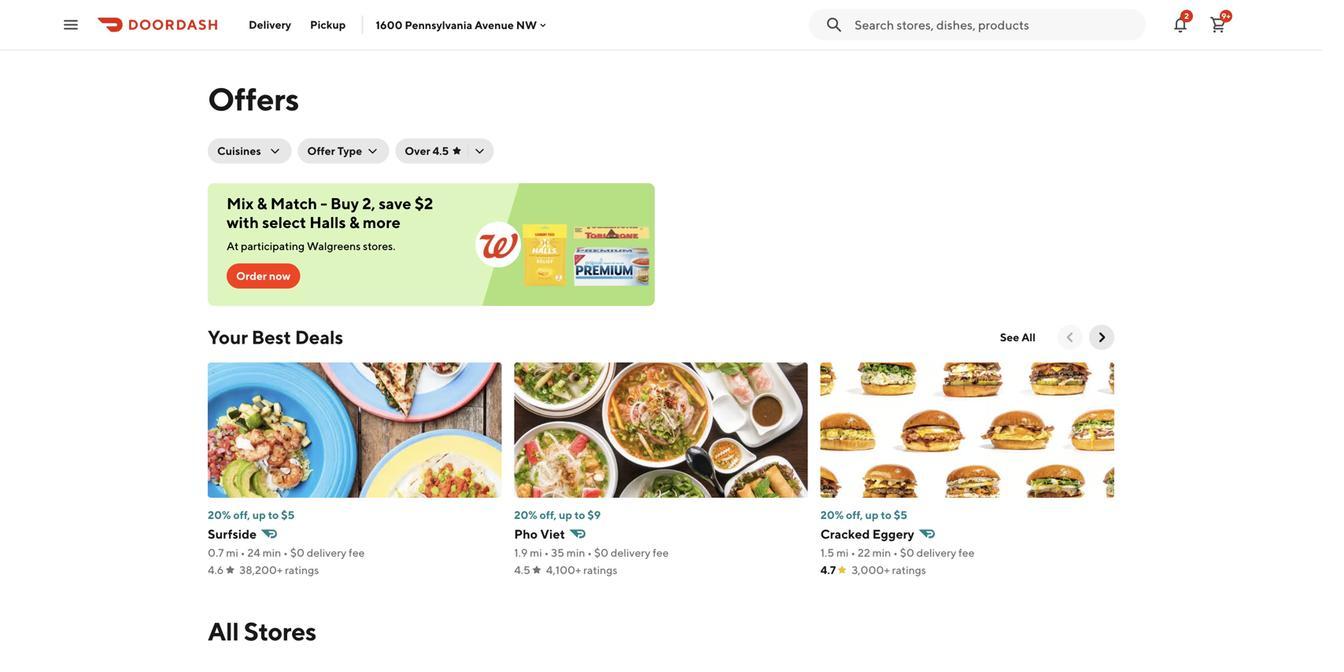 Task type: locate. For each thing, give the bounding box(es) containing it.
1 ratings from the left
[[285, 564, 319, 577]]

2 horizontal spatial min
[[872, 547, 891, 560]]

min right the 24
[[263, 547, 281, 560]]

2 ratings from the left
[[583, 564, 618, 577]]

0 horizontal spatial up
[[252, 509, 266, 522]]

4.5 right over
[[433, 144, 449, 157]]

1 off, from the left
[[233, 509, 250, 522]]

0 horizontal spatial &
[[257, 194, 267, 213]]

0 horizontal spatial ratings
[[285, 564, 319, 577]]

0 horizontal spatial fee
[[349, 547, 365, 560]]

&
[[257, 194, 267, 213], [349, 213, 360, 232]]

viet
[[540, 527, 565, 542]]

20% off, up to $5
[[208, 509, 295, 522], [821, 509, 907, 522]]

3,000+ ratings
[[852, 564, 926, 577]]

to
[[268, 509, 279, 522], [575, 509, 585, 522], [881, 509, 892, 522]]

3 fee from the left
[[959, 547, 975, 560]]

0 vertical spatial 4.5
[[433, 144, 449, 157]]

0 vertical spatial all
[[1022, 331, 1036, 344]]

1 horizontal spatial off,
[[540, 509, 557, 522]]

4.5 inside button
[[433, 144, 449, 157]]

delivery button
[[239, 12, 301, 37]]

2
[[1185, 11, 1189, 20]]

2 20% off, up to $5 from the left
[[821, 509, 907, 522]]

1 delivery from the left
[[307, 547, 347, 560]]

previous button of carousel image
[[1063, 330, 1078, 346]]

up
[[252, 509, 266, 522], [559, 509, 572, 522], [865, 509, 879, 522]]

pho viet
[[514, 527, 565, 542]]

• left the 24
[[241, 547, 245, 560]]

fee for cracked eggery
[[959, 547, 975, 560]]

mi right 0.7
[[226, 547, 238, 560]]

3 to from the left
[[881, 509, 892, 522]]

4.5 down the 1.9
[[514, 564, 530, 577]]

& right mix
[[257, 194, 267, 213]]

delivery
[[249, 18, 291, 31]]

3 up from the left
[[865, 509, 879, 522]]

3 ratings from the left
[[892, 564, 926, 577]]

1 min from the left
[[263, 547, 281, 560]]

• left 35
[[544, 547, 549, 560]]

1 horizontal spatial to
[[575, 509, 585, 522]]

0 horizontal spatial mi
[[226, 547, 238, 560]]

3 mi from the left
[[837, 547, 849, 560]]

1 horizontal spatial delivery
[[611, 547, 651, 560]]

min for pho viet
[[567, 547, 585, 560]]

3 delivery from the left
[[917, 547, 956, 560]]

ratings down 0.7 mi • 24 min • $0 delivery fee
[[285, 564, 319, 577]]

4.5
[[433, 144, 449, 157], [514, 564, 530, 577]]

offers
[[208, 80, 299, 118]]

3 off, from the left
[[846, 509, 863, 522]]

1 $5 from the left
[[281, 509, 295, 522]]

1 horizontal spatial 20%
[[514, 509, 537, 522]]

2 fee from the left
[[653, 547, 669, 560]]

mi right 1.5
[[837, 547, 849, 560]]

ratings down 1.9 mi • 35 min • $0 delivery fee at the bottom
[[583, 564, 618, 577]]

off, up viet
[[540, 509, 557, 522]]

1 horizontal spatial up
[[559, 509, 572, 522]]

1.5
[[821, 547, 834, 560]]

• up 38,200+ ratings
[[283, 547, 288, 560]]

1 mi from the left
[[226, 547, 238, 560]]

0 horizontal spatial delivery
[[307, 547, 347, 560]]

order
[[236, 270, 267, 283]]

offer type
[[307, 144, 362, 157]]

$0 down eggery
[[900, 547, 914, 560]]

$2
[[415, 194, 433, 213]]

at
[[227, 240, 239, 253]]

mix
[[227, 194, 254, 213]]

min right 22
[[872, 547, 891, 560]]

mi for cracked eggery
[[837, 547, 849, 560]]

off, for pho viet
[[540, 509, 557, 522]]

20% up cracked
[[821, 509, 844, 522]]

3 $0 from the left
[[900, 547, 914, 560]]

all right see
[[1022, 331, 1036, 344]]

$5 up 0.7 mi • 24 min • $0 delivery fee
[[281, 509, 295, 522]]

0 horizontal spatial $5
[[281, 509, 295, 522]]

2 horizontal spatial delivery
[[917, 547, 956, 560]]

2 min from the left
[[567, 547, 585, 560]]

now
[[269, 270, 291, 283]]

22
[[858, 547, 870, 560]]

0 horizontal spatial min
[[263, 547, 281, 560]]

•
[[241, 547, 245, 560], [283, 547, 288, 560], [544, 547, 549, 560], [587, 547, 592, 560], [851, 547, 856, 560], [893, 547, 898, 560]]

• up 4,100+ ratings
[[587, 547, 592, 560]]

ratings
[[285, 564, 319, 577], [583, 564, 618, 577], [892, 564, 926, 577]]

up for surfside
[[252, 509, 266, 522]]

20% for surfside
[[208, 509, 231, 522]]

your best deals link
[[208, 325, 343, 350]]

delivery up 38,200+ ratings
[[307, 547, 347, 560]]

$9
[[588, 509, 601, 522]]

min right 35
[[567, 547, 585, 560]]

delivery for cracked eggery
[[917, 547, 956, 560]]

5 • from the left
[[851, 547, 856, 560]]

order now
[[236, 270, 291, 283]]

20% up pho
[[514, 509, 537, 522]]

9+ button
[[1203, 9, 1234, 41]]

1 20% off, up to $5 from the left
[[208, 509, 295, 522]]

1 horizontal spatial $0
[[594, 547, 609, 560]]

ratings down 1.5 mi • 22 min • $0 delivery fee
[[892, 564, 926, 577]]

20%
[[208, 509, 231, 522], [514, 509, 537, 522], [821, 509, 844, 522]]

all
[[1022, 331, 1036, 344], [208, 617, 239, 647]]

to up 0.7 mi • 24 min • $0 delivery fee
[[268, 509, 279, 522]]

2 20% from the left
[[514, 509, 537, 522]]

1 to from the left
[[268, 509, 279, 522]]

3 • from the left
[[544, 547, 549, 560]]

pickup
[[310, 18, 346, 31]]

2 off, from the left
[[540, 509, 557, 522]]

3 min from the left
[[872, 547, 891, 560]]

38,200+
[[240, 564, 283, 577]]

2 horizontal spatial up
[[865, 509, 879, 522]]

1 horizontal spatial fee
[[653, 547, 669, 560]]

1.5 mi • 22 min • $0 delivery fee
[[821, 547, 975, 560]]

off, up cracked
[[846, 509, 863, 522]]

up up the cracked eggery on the bottom right of page
[[865, 509, 879, 522]]

20% off, up to $5 up the cracked eggery on the bottom right of page
[[821, 509, 907, 522]]

2 horizontal spatial mi
[[837, 547, 849, 560]]

$5
[[281, 509, 295, 522], [894, 509, 907, 522]]

open menu image
[[61, 15, 80, 34]]

$0 for pho viet
[[594, 547, 609, 560]]

& down buy
[[349, 213, 360, 232]]

1 up from the left
[[252, 509, 266, 522]]

2 delivery from the left
[[611, 547, 651, 560]]

1 horizontal spatial all
[[1022, 331, 1036, 344]]

mi right the 1.9
[[530, 547, 542, 560]]

2 $0 from the left
[[594, 547, 609, 560]]

2 horizontal spatial 20%
[[821, 509, 844, 522]]

see all link
[[991, 325, 1045, 350]]

min for surfside
[[263, 547, 281, 560]]

1 20% from the left
[[208, 509, 231, 522]]

$5 up eggery
[[894, 509, 907, 522]]

24
[[247, 547, 260, 560]]

$5 for surfside
[[281, 509, 295, 522]]

stores.
[[363, 240, 395, 253]]

20% off, up to $5 up surfside
[[208, 509, 295, 522]]

1 horizontal spatial mi
[[530, 547, 542, 560]]

with
[[227, 213, 259, 232]]

0 horizontal spatial off,
[[233, 509, 250, 522]]

3 20% from the left
[[821, 509, 844, 522]]

delivery for surfside
[[307, 547, 347, 560]]

delivery up 4,100+ ratings
[[611, 547, 651, 560]]

to up eggery
[[881, 509, 892, 522]]

2 horizontal spatial to
[[881, 509, 892, 522]]

mi
[[226, 547, 238, 560], [530, 547, 542, 560], [837, 547, 849, 560]]

2 horizontal spatial off,
[[846, 509, 863, 522]]

off, up surfside
[[233, 509, 250, 522]]

1 horizontal spatial min
[[567, 547, 585, 560]]

up up viet
[[559, 509, 572, 522]]

20% for cracked eggery
[[821, 509, 844, 522]]

fee
[[349, 547, 365, 560], [653, 547, 669, 560], [959, 547, 975, 560]]

eggery
[[873, 527, 914, 542]]

20% off, up to $5 for surfside
[[208, 509, 295, 522]]

to left $9
[[575, 509, 585, 522]]

all left stores
[[208, 617, 239, 647]]

offer
[[307, 144, 335, 157]]

4.7
[[821, 564, 836, 577]]

0 horizontal spatial $0
[[290, 547, 305, 560]]

$0
[[290, 547, 305, 560], [594, 547, 609, 560], [900, 547, 914, 560]]

20% for pho viet
[[514, 509, 537, 522]]

pho
[[514, 527, 538, 542]]

all stores
[[208, 617, 316, 647]]

min for cracked eggery
[[872, 547, 891, 560]]

0 horizontal spatial 20%
[[208, 509, 231, 522]]

delivery for pho viet
[[611, 547, 651, 560]]

4,100+ ratings
[[546, 564, 618, 577]]

2 mi from the left
[[530, 547, 542, 560]]

2 horizontal spatial $0
[[900, 547, 914, 560]]

$0 up 4,100+ ratings
[[594, 547, 609, 560]]

• left 22
[[851, 547, 856, 560]]

1 horizontal spatial $5
[[894, 509, 907, 522]]

up up surfside
[[252, 509, 266, 522]]

delivery
[[307, 547, 347, 560], [611, 547, 651, 560], [917, 547, 956, 560]]

1 vertical spatial &
[[349, 213, 360, 232]]

2 horizontal spatial ratings
[[892, 564, 926, 577]]

1 fee from the left
[[349, 547, 365, 560]]

delivery up 3,000+ ratings
[[917, 547, 956, 560]]

• up 3,000+ ratings
[[893, 547, 898, 560]]

1 $0 from the left
[[290, 547, 305, 560]]

20% up surfside
[[208, 509, 231, 522]]

1 horizontal spatial ratings
[[583, 564, 618, 577]]

2 to from the left
[[575, 509, 585, 522]]

participating
[[241, 240, 305, 253]]

2 $5 from the left
[[894, 509, 907, 522]]

0 horizontal spatial 4.5
[[433, 144, 449, 157]]

1 vertical spatial all
[[208, 617, 239, 647]]

off,
[[233, 509, 250, 522], [540, 509, 557, 522], [846, 509, 863, 522]]

$0 up 38,200+ ratings
[[290, 547, 305, 560]]

mi for surfside
[[226, 547, 238, 560]]

min
[[263, 547, 281, 560], [567, 547, 585, 560], [872, 547, 891, 560]]

0 vertical spatial &
[[257, 194, 267, 213]]

off, for surfside
[[233, 509, 250, 522]]

1 horizontal spatial 20% off, up to $5
[[821, 509, 907, 522]]

deals
[[295, 326, 343, 349]]

0 horizontal spatial all
[[208, 617, 239, 647]]

2 up from the left
[[559, 509, 572, 522]]

1 horizontal spatial 4.5
[[514, 564, 530, 577]]

2 horizontal spatial fee
[[959, 547, 975, 560]]

-
[[320, 194, 327, 213]]

0 horizontal spatial to
[[268, 509, 279, 522]]

0.7 mi • 24 min • $0 delivery fee
[[208, 547, 365, 560]]

0 horizontal spatial 20% off, up to $5
[[208, 509, 295, 522]]



Task type: vqa. For each thing, say whether or not it's contained in the screenshot.


Task type: describe. For each thing, give the bounding box(es) containing it.
surfside
[[208, 527, 257, 542]]

mix & match - buy 2, save $2 with select halls & more at participating walgreens stores.
[[227, 194, 433, 253]]

fee for surfside
[[349, 547, 365, 560]]

$5 for cracked eggery
[[894, 509, 907, 522]]

38,200+ ratings
[[240, 564, 319, 577]]

Store search: begin typing to search for stores available on DoorDash text field
[[855, 16, 1137, 33]]

over 4.5 button
[[395, 139, 494, 164]]

cracked
[[821, 527, 870, 542]]

cracked eggery
[[821, 527, 914, 542]]

pickup button
[[301, 12, 355, 37]]

1 items, open order cart image
[[1209, 15, 1228, 34]]

see
[[1000, 331, 1019, 344]]

35
[[551, 547, 564, 560]]

4 • from the left
[[587, 547, 592, 560]]

$0 for cracked eggery
[[900, 547, 914, 560]]

order now button
[[227, 264, 300, 289]]

1600 pennsylvania avenue nw
[[376, 18, 537, 31]]

ratings for surfside
[[285, 564, 319, 577]]

over 4.5
[[405, 144, 449, 157]]

1.9 mi • 35 min • $0 delivery fee
[[514, 547, 669, 560]]

6 • from the left
[[893, 547, 898, 560]]

halls
[[309, 213, 346, 232]]

1.9
[[514, 547, 528, 560]]

off, for cracked eggery
[[846, 509, 863, 522]]

cuisines
[[217, 144, 261, 157]]

to for pho viet
[[575, 509, 585, 522]]

nw
[[516, 18, 537, 31]]

notification bell image
[[1171, 15, 1190, 34]]

1 vertical spatial 4.5
[[514, 564, 530, 577]]

4.6
[[208, 564, 224, 577]]

2,
[[362, 194, 376, 213]]

next button of carousel image
[[1094, 330, 1110, 346]]

buy
[[330, 194, 359, 213]]

cuisines button
[[208, 139, 292, 164]]

2 • from the left
[[283, 547, 288, 560]]

more
[[363, 213, 401, 232]]

save
[[379, 194, 411, 213]]

1600
[[376, 18, 403, 31]]

20% off, up to $9
[[514, 509, 601, 522]]

walgreens
[[307, 240, 361, 253]]

type
[[337, 144, 362, 157]]

match
[[270, 194, 317, 213]]

over
[[405, 144, 430, 157]]

pennsylvania
[[405, 18, 472, 31]]

20% off, up to $5 for cracked eggery
[[821, 509, 907, 522]]

select
[[262, 213, 306, 232]]

your best deals
[[208, 326, 343, 349]]

ratings for cracked eggery
[[892, 564, 926, 577]]

1600 pennsylvania avenue nw button
[[376, 18, 550, 31]]

up for cracked eggery
[[865, 509, 879, 522]]

3,000+
[[852, 564, 890, 577]]

to for cracked eggery
[[881, 509, 892, 522]]

your
[[208, 326, 248, 349]]

offer type button
[[298, 139, 389, 164]]

0.7
[[208, 547, 224, 560]]

1 horizontal spatial &
[[349, 213, 360, 232]]

to for surfside
[[268, 509, 279, 522]]

best
[[252, 326, 291, 349]]

$0 for surfside
[[290, 547, 305, 560]]

mi for pho viet
[[530, 547, 542, 560]]

9+
[[1222, 11, 1231, 20]]

avenue
[[475, 18, 514, 31]]

ratings for pho viet
[[583, 564, 618, 577]]

see all
[[1000, 331, 1036, 344]]

4,100+
[[546, 564, 581, 577]]

stores
[[244, 617, 316, 647]]

fee for pho viet
[[653, 547, 669, 560]]

up for pho viet
[[559, 509, 572, 522]]

1 • from the left
[[241, 547, 245, 560]]



